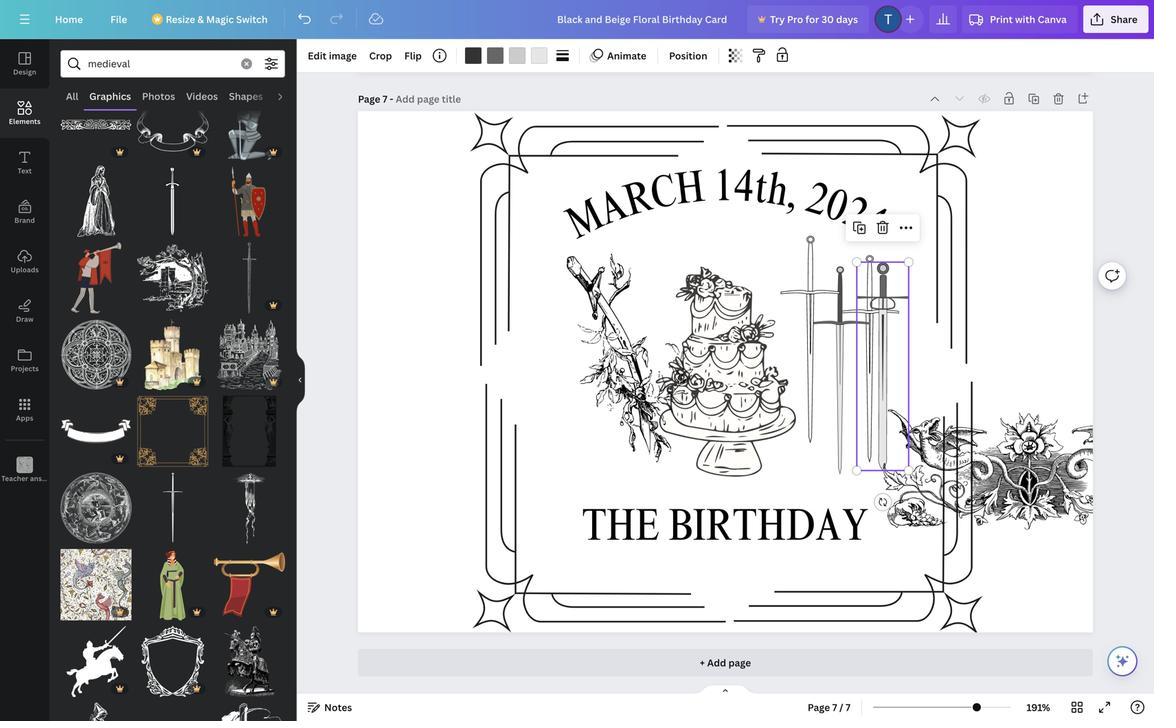 Task type: locate. For each thing, give the bounding box(es) containing it.
7 for -
[[383, 92, 388, 106]]

all button
[[60, 83, 84, 109]]

add
[[708, 657, 727, 670]]

2 illustration of a sword image from the top
[[137, 473, 208, 544]]

1
[[714, 168, 735, 213]]

apps button
[[0, 386, 49, 435]]

file
[[111, 13, 127, 26]]

teacher answer keys
[[1, 474, 71, 484]]

#e6e6e6 image
[[531, 47, 548, 64]]

illustration of a sword image
[[137, 166, 208, 237], [137, 473, 208, 544]]

color group
[[463, 45, 551, 67]]

1 illustration of a sword image from the top
[[137, 166, 208, 237]]

+
[[700, 657, 705, 670]]

0 horizontal spatial 7
[[383, 92, 388, 106]]

191% button
[[1017, 697, 1061, 719]]

heraldic medieval banner, coat of arms ribbon image
[[60, 396, 132, 467]]

/
[[840, 701, 844, 715]]

1 vertical spatial illustration of a sword image
[[137, 473, 208, 544]]

#cccccc image
[[509, 47, 526, 64], [509, 47, 526, 64]]

keys
[[56, 474, 71, 484]]

page left /
[[808, 701, 830, 715]]

medieval solider icon image
[[214, 166, 285, 237]]

191%
[[1027, 701, 1051, 715]]

home link
[[44, 5, 94, 33]]

7 left -
[[383, 92, 388, 106]]

photos
[[142, 90, 175, 103]]

page
[[358, 92, 381, 106], [808, 701, 830, 715]]

elements
[[9, 117, 41, 126]]

7
[[383, 92, 388, 106], [833, 701, 838, 715], [846, 701, 851, 715]]

crop button
[[364, 45, 398, 67]]

birthday
[[669, 508, 869, 553]]

#666666 image
[[487, 47, 504, 64], [487, 47, 504, 64]]

1 horizontal spatial page
[[808, 701, 830, 715]]

days
[[837, 13, 859, 26]]

medieval border image
[[60, 89, 132, 160]]

page 7 / 7
[[808, 701, 851, 715]]

1 horizontal spatial 7
[[833, 701, 838, 715]]

photos button
[[137, 83, 181, 109]]

hand drawn castle image
[[137, 319, 208, 391]]

edit
[[308, 49, 327, 62]]

&
[[198, 13, 204, 26]]

Page title text field
[[396, 92, 463, 106]]

;
[[24, 475, 26, 483]]

image
[[329, 49, 357, 62]]

page left -
[[358, 92, 381, 106]]

notes button
[[302, 697, 358, 719]]

-
[[390, 92, 394, 106]]

design button
[[0, 39, 49, 89]]

for
[[806, 13, 820, 26]]

canva
[[1038, 13, 1067, 26]]

7 right /
[[846, 701, 851, 715]]

page 7 / 7 button
[[803, 697, 857, 719]]

videos button
[[181, 83, 224, 109]]

share button
[[1084, 5, 1149, 33]]

shapes button
[[224, 83, 269, 109]]

page for page 7 -
[[358, 92, 381, 106]]

0 vertical spatial illustration of a sword image
[[137, 166, 208, 237]]

position
[[670, 49, 708, 62]]

page inside button
[[808, 701, 830, 715]]

with
[[1016, 13, 1036, 26]]

7 left /
[[833, 701, 838, 715]]

pro
[[788, 13, 804, 26]]

Search elements search field
[[88, 51, 233, 77]]

magic
[[206, 13, 234, 26]]

teacher
[[1, 474, 28, 484]]

projects button
[[0, 336, 49, 386]]

resize & magic switch
[[166, 13, 268, 26]]

page 7 -
[[358, 92, 396, 106]]

all
[[66, 90, 78, 103]]

1 vertical spatial page
[[808, 701, 830, 715]]

group
[[60, 89, 132, 160], [137, 89, 208, 160], [214, 89, 285, 160], [60, 158, 132, 237], [137, 158, 208, 237], [214, 158, 285, 237], [60, 234, 132, 314], [214, 243, 285, 314], [60, 311, 132, 391], [214, 311, 285, 391], [137, 319, 208, 391], [60, 388, 132, 467], [137, 388, 208, 467], [214, 388, 285, 467], [60, 465, 132, 544], [137, 465, 208, 544], [214, 465, 285, 544], [60, 541, 132, 621], [214, 541, 285, 621], [137, 550, 208, 621], [60, 618, 132, 698], [137, 618, 208, 698], [214, 618, 285, 698], [60, 695, 132, 722], [189, 695, 206, 711], [214, 695, 285, 722]]

0 horizontal spatial page
[[358, 92, 381, 106]]

edit image button
[[302, 45, 363, 67]]

print with canva button
[[963, 5, 1078, 33]]

draw button
[[0, 287, 49, 336]]

0 vertical spatial page
[[358, 92, 381, 106]]



Task type: vqa. For each thing, say whether or not it's contained in the screenshot.
Hand Drawn Castle image
yes



Task type: describe. For each thing, give the bounding box(es) containing it.
design
[[13, 67, 36, 77]]

Design title text field
[[546, 5, 742, 33]]

medieval seamless pattern with dragons image
[[60, 550, 132, 621]]

page
[[729, 657, 751, 670]]

try
[[771, 13, 785, 26]]

crop
[[369, 49, 392, 62]]

7 for /
[[833, 701, 838, 715]]

knight on horseback illustration image
[[214, 626, 285, 698]]

hide image
[[296, 347, 305, 413]]

share
[[1111, 13, 1138, 26]]

resize
[[166, 13, 195, 26]]

animate
[[608, 49, 647, 62]]

stylized medieval character herald image
[[60, 243, 132, 314]]

elements button
[[0, 89, 49, 138]]

show pages image
[[693, 685, 759, 696]]

canva assistant image
[[1115, 654, 1131, 670]]

medieval knight kneeling with sword cartoon illustration image
[[214, 89, 285, 160]]

2 horizontal spatial 7
[[846, 701, 851, 715]]

answer
[[30, 474, 54, 484]]

try pro for 30 days
[[771, 13, 859, 26]]

text button
[[0, 138, 49, 188]]

medieval trumpet with flag image
[[214, 550, 285, 621]]

main menu bar
[[0, 0, 1155, 39]]

medieval woman vector image
[[137, 550, 208, 621]]

page for page 7 / 7
[[808, 701, 830, 715]]

animate button
[[586, 45, 652, 67]]

print
[[991, 13, 1013, 26]]

the
[[582, 508, 660, 553]]

print with canva
[[991, 13, 1067, 26]]

position button
[[664, 45, 713, 67]]

side panel tab list
[[0, 39, 71, 496]]

the birthday
[[582, 508, 869, 553]]

30
[[822, 13, 834, 26]]

#e6e6e6 image
[[531, 47, 548, 64]]

resize & magic switch button
[[144, 5, 279, 33]]

try pro for 30 days button
[[748, 5, 870, 33]]

switch
[[236, 13, 268, 26]]

audio button
[[269, 83, 307, 109]]

apps
[[16, 414, 33, 423]]

+ add page
[[700, 657, 751, 670]]

shapes
[[229, 90, 263, 103]]

#333333 image
[[465, 47, 482, 64]]

baroque classic design image
[[137, 396, 208, 467]]

graphics
[[89, 90, 131, 103]]

brand
[[14, 216, 35, 225]]

+ add page button
[[358, 650, 1094, 677]]

flip
[[405, 49, 422, 62]]

uploads
[[11, 265, 39, 275]]

draw
[[16, 315, 34, 324]]

medieval frame border illustration image
[[214, 396, 285, 467]]

graphics button
[[84, 83, 137, 109]]

videos
[[186, 90, 218, 103]]

projects
[[11, 364, 39, 374]]

audio
[[274, 90, 302, 103]]

#333333 image
[[465, 47, 482, 64]]

flip button
[[399, 45, 428, 67]]

file button
[[100, 5, 138, 33]]

notes
[[324, 701, 352, 715]]

brand button
[[0, 188, 49, 237]]

text
[[18, 166, 32, 176]]

uploads button
[[0, 237, 49, 287]]

edit image
[[308, 49, 357, 62]]

home
[[55, 13, 83, 26]]



